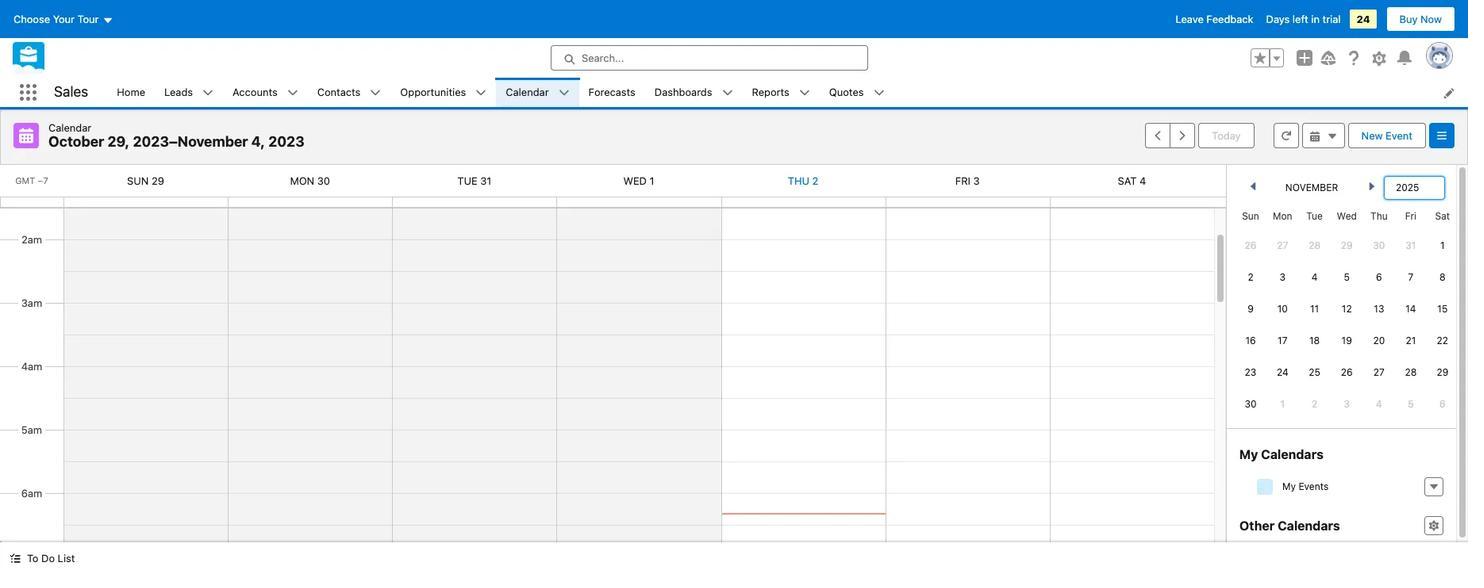 Task type: locate. For each thing, give the bounding box(es) containing it.
1 horizontal spatial 24
[[1357, 13, 1370, 25]]

to do list button
[[0, 543, 84, 575]]

calendars down the my events
[[1278, 519, 1340, 533]]

grid
[[1235, 203, 1458, 421]]

calendar october 29, 2023–november 4, 2023
[[48, 121, 305, 150]]

0 horizontal spatial 26
[[1245, 240, 1257, 252]]

left
[[1293, 13, 1308, 25]]

mon down 2023 at the left of the page
[[290, 175, 314, 187]]

1 horizontal spatial 27
[[1374, 367, 1385, 379]]

1 horizontal spatial 26
[[1341, 367, 1353, 379]]

wed
[[623, 175, 647, 187], [1337, 210, 1357, 222]]

search... button
[[551, 45, 868, 71]]

1 vertical spatial 1
[[1440, 240, 1445, 252]]

0 horizontal spatial 4
[[1140, 175, 1146, 187]]

0 vertical spatial group
[[1251, 48, 1284, 67]]

calendar
[[506, 86, 549, 98], [48, 121, 91, 134]]

1 horizontal spatial sat
[[1435, 210, 1450, 222]]

1 vertical spatial 6
[[1440, 398, 1446, 410]]

quotes list item
[[820, 78, 894, 107]]

3
[[973, 175, 980, 187], [1280, 271, 1286, 283], [1344, 398, 1350, 410]]

0 horizontal spatial thu
[[788, 175, 810, 187]]

calendar inside list item
[[506, 86, 549, 98]]

calendars for other calendars
[[1278, 519, 1340, 533]]

1 vertical spatial 26
[[1341, 367, 1353, 379]]

text default image inside the dashboards list item
[[722, 88, 733, 99]]

27 down 20
[[1374, 367, 1385, 379]]

thu for thu
[[1371, 210, 1388, 222]]

1 vertical spatial wed
[[1337, 210, 1357, 222]]

list
[[107, 78, 1468, 107]]

0 horizontal spatial sat
[[1118, 175, 1137, 187]]

leave
[[1176, 13, 1204, 25]]

group left today
[[1145, 123, 1195, 148]]

29 down 22 at the bottom right
[[1437, 367, 1449, 379]]

my for my events
[[1282, 481, 1296, 493]]

tue
[[457, 175, 478, 187], [1306, 210, 1323, 222]]

0 vertical spatial fri
[[955, 175, 971, 187]]

0 vertical spatial 26
[[1245, 240, 1257, 252]]

buy now button
[[1386, 6, 1455, 32]]

0 horizontal spatial 1
[[650, 175, 654, 187]]

grid containing sun
[[1235, 203, 1458, 421]]

0 horizontal spatial fri
[[955, 175, 971, 187]]

wed 1
[[623, 175, 654, 187]]

0 horizontal spatial my
[[1240, 448, 1258, 462]]

28 down 21
[[1405, 367, 1417, 379]]

0 vertical spatial tue
[[457, 175, 478, 187]]

to do list
[[27, 552, 75, 565]]

today
[[1212, 129, 1241, 142]]

dashboards list item
[[645, 78, 742, 107]]

0 vertical spatial calendar
[[506, 86, 549, 98]]

mon down 'november'
[[1273, 210, 1292, 222]]

leave feedback link
[[1176, 13, 1253, 25]]

0 horizontal spatial 2
[[812, 175, 819, 187]]

1 horizontal spatial my
[[1282, 481, 1296, 493]]

my up hide items icon
[[1240, 448, 1258, 462]]

0 horizontal spatial 28
[[1309, 240, 1321, 252]]

0 vertical spatial 30
[[317, 175, 330, 187]]

1 vertical spatial 24
[[1277, 367, 1289, 379]]

mon inside grid
[[1273, 210, 1292, 222]]

text default image inside opportunities list item
[[476, 88, 487, 99]]

1 vertical spatial my
[[1282, 481, 1296, 493]]

15
[[1437, 303, 1448, 315]]

contacts list item
[[308, 78, 391, 107]]

0 horizontal spatial 31
[[480, 175, 491, 187]]

thu
[[788, 175, 810, 187], [1371, 210, 1388, 222]]

4am
[[21, 360, 42, 373]]

1 horizontal spatial calendar
[[506, 86, 549, 98]]

sun for sun
[[1242, 210, 1259, 222]]

1 horizontal spatial sun
[[1242, 210, 1259, 222]]

1 vertical spatial 27
[[1374, 367, 1385, 379]]

to
[[27, 552, 38, 565]]

24
[[1357, 13, 1370, 25], [1277, 367, 1289, 379]]

30
[[317, 175, 330, 187], [1373, 240, 1385, 252], [1245, 398, 1257, 410]]

1
[[650, 175, 654, 187], [1440, 240, 1445, 252], [1280, 398, 1285, 410]]

wed 1 button
[[623, 175, 654, 187]]

now
[[1421, 13, 1442, 25]]

october
[[48, 133, 104, 150]]

2 vertical spatial 1
[[1280, 398, 1285, 410]]

sun inside grid
[[1242, 210, 1259, 222]]

my events
[[1282, 481, 1329, 493]]

list containing home
[[107, 78, 1468, 107]]

28 down 'november'
[[1309, 240, 1321, 252]]

24 inside grid
[[1277, 367, 1289, 379]]

0 vertical spatial thu
[[788, 175, 810, 187]]

0 vertical spatial my
[[1240, 448, 1258, 462]]

0 horizontal spatial 24
[[1277, 367, 1289, 379]]

mon for mon 30
[[290, 175, 314, 187]]

1 vertical spatial sun
[[1242, 210, 1259, 222]]

1 horizontal spatial wed
[[1337, 210, 1357, 222]]

27 up 10
[[1277, 240, 1288, 252]]

list
[[58, 552, 75, 565]]

0 vertical spatial 5
[[1344, 271, 1350, 283]]

29
[[152, 175, 164, 187], [1341, 240, 1353, 252], [1437, 367, 1449, 379]]

gmt
[[15, 175, 35, 186]]

text default image inside reports "list item"
[[799, 88, 810, 99]]

thu for thu 2
[[788, 175, 810, 187]]

text default image
[[476, 88, 487, 99], [558, 88, 569, 99], [722, 88, 733, 99], [799, 88, 810, 99], [1428, 521, 1440, 532], [10, 553, 21, 564]]

opportunities list item
[[391, 78, 496, 107]]

29 down calendar october 29, 2023–november 4, 2023
[[152, 175, 164, 187]]

18
[[1309, 335, 1320, 347]]

sun 29
[[127, 175, 164, 187]]

0 horizontal spatial 27
[[1277, 240, 1288, 252]]

1 horizontal spatial 31
[[1406, 240, 1416, 252]]

6 down 22 at the bottom right
[[1440, 398, 1446, 410]]

2 vertical spatial 3
[[1344, 398, 1350, 410]]

fri for fri
[[1405, 210, 1417, 222]]

0 vertical spatial sat
[[1118, 175, 1137, 187]]

2 horizontal spatial 1
[[1440, 240, 1445, 252]]

thu 2
[[788, 175, 819, 187]]

text default image inside to do list button
[[10, 553, 21, 564]]

1 vertical spatial sat
[[1435, 210, 1450, 222]]

calendar inside calendar october 29, 2023–november 4, 2023
[[48, 121, 91, 134]]

sun 29 button
[[127, 175, 164, 187]]

0 horizontal spatial mon
[[290, 175, 314, 187]]

0 vertical spatial 28
[[1309, 240, 1321, 252]]

thu 2 button
[[788, 175, 819, 187]]

my right hide items icon
[[1282, 481, 1296, 493]]

2 horizontal spatial 2
[[1312, 398, 1318, 410]]

1 vertical spatial fri
[[1405, 210, 1417, 222]]

14
[[1406, 303, 1416, 315]]

1 horizontal spatial 28
[[1405, 367, 1417, 379]]

0 vertical spatial calendars
[[1261, 448, 1324, 462]]

1 vertical spatial group
[[1145, 123, 1195, 148]]

in
[[1311, 13, 1320, 25]]

1 vertical spatial 30
[[1373, 240, 1385, 252]]

1 horizontal spatial 3
[[1280, 271, 1286, 283]]

group
[[1251, 48, 1284, 67], [1145, 123, 1195, 148]]

0 horizontal spatial calendar
[[48, 121, 91, 134]]

1 horizontal spatial thu
[[1371, 210, 1388, 222]]

1 vertical spatial 31
[[1406, 240, 1416, 252]]

1 vertical spatial 2
[[1248, 271, 1254, 283]]

24 right trial
[[1357, 13, 1370, 25]]

1 horizontal spatial mon
[[1273, 210, 1292, 222]]

0 horizontal spatial 30
[[317, 175, 330, 187]]

1 horizontal spatial fri
[[1405, 210, 1417, 222]]

10
[[1277, 303, 1288, 315]]

1 vertical spatial tue
[[1306, 210, 1323, 222]]

days left in trial
[[1266, 13, 1341, 25]]

0 horizontal spatial tue
[[457, 175, 478, 187]]

2am
[[21, 233, 42, 246]]

my
[[1240, 448, 1258, 462], [1282, 481, 1296, 493]]

0 horizontal spatial sun
[[127, 175, 149, 187]]

29 up 12
[[1341, 240, 1353, 252]]

24 down the 17
[[1277, 367, 1289, 379]]

6 up 13
[[1376, 271, 1382, 283]]

days
[[1266, 13, 1290, 25]]

0 vertical spatial 2
[[812, 175, 819, 187]]

1 horizontal spatial 29
[[1341, 240, 1353, 252]]

calendar for calendar october 29, 2023–november 4, 2023
[[48, 121, 91, 134]]

1 horizontal spatial 1
[[1280, 398, 1285, 410]]

0 vertical spatial wed
[[623, 175, 647, 187]]

0 vertical spatial 4
[[1140, 175, 1146, 187]]

tue 31 button
[[457, 175, 491, 187]]

sat
[[1118, 175, 1137, 187], [1435, 210, 1450, 222]]

29,
[[108, 133, 130, 150]]

1 horizontal spatial group
[[1251, 48, 1284, 67]]

1 vertical spatial 5
[[1408, 398, 1414, 410]]

tue for tue 31
[[457, 175, 478, 187]]

mon
[[290, 175, 314, 187], [1273, 210, 1292, 222]]

1 horizontal spatial 2
[[1248, 271, 1254, 283]]

leads
[[164, 86, 193, 98]]

1 horizontal spatial tue
[[1306, 210, 1323, 222]]

2 vertical spatial 29
[[1437, 367, 1449, 379]]

1 horizontal spatial 5
[[1408, 398, 1414, 410]]

2 horizontal spatial 29
[[1437, 367, 1449, 379]]

contacts link
[[308, 78, 370, 107]]

31
[[480, 175, 491, 187], [1406, 240, 1416, 252]]

1 vertical spatial thu
[[1371, 210, 1388, 222]]

accounts list item
[[223, 78, 308, 107]]

3am
[[21, 297, 42, 309]]

opportunities link
[[391, 78, 476, 107]]

7
[[1408, 271, 1414, 283]]

5 up 12
[[1344, 271, 1350, 283]]

my calendars
[[1240, 448, 1324, 462]]

0 vertical spatial sun
[[127, 175, 149, 187]]

1 vertical spatial calendar
[[48, 121, 91, 134]]

1 vertical spatial mon
[[1273, 210, 1292, 222]]

5 down 21
[[1408, 398, 1414, 410]]

1 horizontal spatial 30
[[1245, 398, 1257, 410]]

12
[[1342, 303, 1352, 315]]

2 vertical spatial 4
[[1376, 398, 1382, 410]]

text default image inside calendar list item
[[558, 88, 569, 99]]

new event button
[[1348, 123, 1426, 148]]

8
[[1440, 271, 1446, 283]]

group down 'days'
[[1251, 48, 1284, 67]]

fri 3 button
[[955, 175, 980, 187]]

buy now
[[1399, 13, 1442, 25]]

calendars up the my events
[[1261, 448, 1324, 462]]

0 horizontal spatial 3
[[973, 175, 980, 187]]

text default image
[[202, 88, 214, 99], [287, 88, 298, 99], [370, 88, 381, 99], [873, 88, 884, 99], [1309, 131, 1320, 142], [1327, 131, 1338, 142], [1428, 482, 1440, 493]]

26 up 9
[[1245, 240, 1257, 252]]

0 horizontal spatial 5
[[1344, 271, 1350, 283]]

0 horizontal spatial wed
[[623, 175, 647, 187]]

28
[[1309, 240, 1321, 252], [1405, 367, 1417, 379]]

2 vertical spatial 30
[[1245, 398, 1257, 410]]

26 down 19
[[1341, 367, 1353, 379]]

text default image inside accounts list item
[[287, 88, 298, 99]]

leads link
[[155, 78, 202, 107]]

gmt −7
[[15, 175, 48, 186]]

1 vertical spatial 4
[[1312, 271, 1318, 283]]



Task type: describe. For each thing, give the bounding box(es) containing it.
feedback
[[1207, 13, 1253, 25]]

leave feedback
[[1176, 13, 1253, 25]]

fri for fri 3
[[955, 175, 971, 187]]

0 vertical spatial 1
[[650, 175, 654, 187]]

−7
[[38, 175, 48, 186]]

reports link
[[742, 78, 799, 107]]

dashboards
[[655, 86, 712, 98]]

forecasts link
[[579, 78, 645, 107]]

4,
[[251, 133, 265, 150]]

wed for wed 1
[[623, 175, 647, 187]]

sales
[[54, 84, 88, 100]]

choose
[[13, 13, 50, 25]]

quotes
[[829, 86, 864, 98]]

dashboards link
[[645, 78, 722, 107]]

text default image for dashboards
[[722, 88, 733, 99]]

calendar for calendar
[[506, 86, 549, 98]]

accounts
[[233, 86, 278, 98]]

text default image for reports
[[799, 88, 810, 99]]

reports list item
[[742, 78, 820, 107]]

new event
[[1361, 129, 1413, 142]]

sat for sat 4
[[1118, 175, 1137, 187]]

choose your tour button
[[13, 6, 114, 32]]

accounts link
[[223, 78, 287, 107]]

1 vertical spatial 3
[[1280, 271, 1286, 283]]

calendars for my calendars
[[1261, 448, 1324, 462]]

forecasts
[[589, 86, 636, 98]]

0 horizontal spatial 6
[[1376, 271, 1382, 283]]

0 horizontal spatial group
[[1145, 123, 1195, 148]]

other
[[1240, 519, 1275, 533]]

sat for sat
[[1435, 210, 1450, 222]]

sun for sun 29
[[127, 175, 149, 187]]

21
[[1406, 335, 1416, 347]]

tue 31
[[457, 175, 491, 187]]

today button
[[1199, 123, 1254, 148]]

trial
[[1322, 13, 1341, 25]]

1 vertical spatial 28
[[1405, 367, 1417, 379]]

tour
[[77, 13, 99, 25]]

search...
[[582, 52, 624, 64]]

calendar list item
[[496, 78, 579, 107]]

2 horizontal spatial 3
[[1344, 398, 1350, 410]]

0 vertical spatial 27
[[1277, 240, 1288, 252]]

text default image for calendar
[[558, 88, 569, 99]]

mon 30
[[290, 175, 330, 187]]

25
[[1309, 367, 1320, 379]]

9
[[1248, 303, 1254, 315]]

text default image inside the 'quotes' list item
[[873, 88, 884, 99]]

your
[[53, 13, 75, 25]]

sat 4 button
[[1118, 175, 1146, 187]]

22
[[1437, 335, 1448, 347]]

reports
[[752, 86, 789, 98]]

0 vertical spatial 24
[[1357, 13, 1370, 25]]

fri 3
[[955, 175, 980, 187]]

1 horizontal spatial 4
[[1312, 271, 1318, 283]]

text default image for opportunities
[[476, 88, 487, 99]]

do
[[41, 552, 55, 565]]

2023
[[268, 133, 305, 150]]

2 horizontal spatial 4
[[1376, 398, 1382, 410]]

buy
[[1399, 13, 1418, 25]]

2 horizontal spatial 30
[[1373, 240, 1385, 252]]

quotes link
[[820, 78, 873, 107]]

text default image inside contacts list item
[[370, 88, 381, 99]]

2023–november
[[133, 133, 248, 150]]

16
[[1245, 335, 1256, 347]]

1 vertical spatial 29
[[1341, 240, 1353, 252]]

my for my calendars
[[1240, 448, 1258, 462]]

event
[[1386, 129, 1413, 142]]

0 vertical spatial 29
[[152, 175, 164, 187]]

0 vertical spatial 31
[[480, 175, 491, 187]]

calendar link
[[496, 78, 558, 107]]

2 vertical spatial 2
[[1312, 398, 1318, 410]]

13
[[1374, 303, 1384, 315]]

mon 30 button
[[290, 175, 330, 187]]

17
[[1278, 335, 1288, 347]]

5am
[[21, 424, 42, 436]]

23
[[1245, 367, 1257, 379]]

choose your tour
[[13, 13, 99, 25]]

contacts
[[317, 86, 361, 98]]

wed for wed
[[1337, 210, 1357, 222]]

20
[[1373, 335, 1385, 347]]

home
[[117, 86, 145, 98]]

1 horizontal spatial 6
[[1440, 398, 1446, 410]]

6am
[[21, 487, 42, 500]]

other calendars
[[1240, 519, 1340, 533]]

leads list item
[[155, 78, 223, 107]]

sat 4
[[1118, 175, 1146, 187]]

hide items image
[[1257, 479, 1273, 495]]

0 vertical spatial 3
[[973, 175, 980, 187]]

opportunities
[[400, 86, 466, 98]]

events
[[1299, 481, 1329, 493]]

home link
[[107, 78, 155, 107]]

11
[[1310, 303, 1319, 315]]

19
[[1342, 335, 1352, 347]]

text default image inside leads list item
[[202, 88, 214, 99]]

new
[[1361, 129, 1383, 142]]

tue for tue
[[1306, 210, 1323, 222]]

november
[[1285, 182, 1338, 194]]

mon for mon
[[1273, 210, 1292, 222]]



Task type: vqa. For each thing, say whether or not it's contained in the screenshot.


